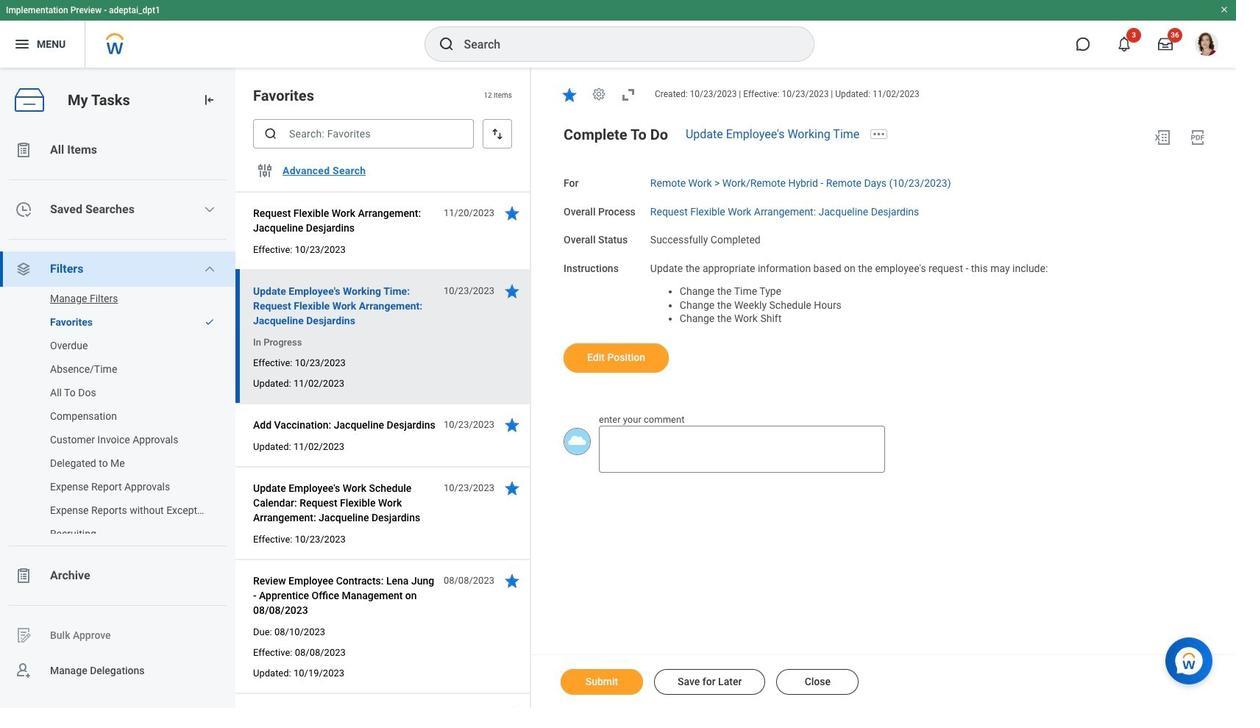 Task type: locate. For each thing, give the bounding box(es) containing it.
Search Workday  search field
[[464, 28, 784, 60]]

2 star image from the top
[[503, 480, 521, 498]]

banner
[[0, 0, 1237, 68]]

configure image
[[256, 162, 274, 180]]

user plus image
[[15, 662, 32, 680]]

1 vertical spatial chevron down image
[[204, 264, 216, 275]]

star image
[[561, 86, 579, 104], [503, 283, 521, 300], [503, 417, 521, 434], [503, 573, 521, 590]]

0 vertical spatial star image
[[503, 205, 521, 222]]

clipboard image
[[15, 141, 32, 159]]

sort image
[[490, 127, 505, 141]]

inbox large image
[[1159, 37, 1173, 52]]

1 horizontal spatial search image
[[438, 35, 455, 53]]

star image
[[503, 205, 521, 222], [503, 480, 521, 498], [503, 707, 521, 709]]

0 vertical spatial search image
[[438, 35, 455, 53]]

transformation import image
[[202, 93, 216, 107]]

1 vertical spatial search image
[[264, 127, 278, 141]]

view printable version (pdf) image
[[1189, 129, 1207, 146]]

search image
[[438, 35, 455, 53], [264, 127, 278, 141]]

chevron down image for clock check image
[[204, 204, 216, 216]]

0 horizontal spatial search image
[[264, 127, 278, 141]]

export to excel image
[[1154, 129, 1172, 146]]

action bar region
[[531, 655, 1237, 709]]

None text field
[[599, 426, 885, 474]]

justify image
[[13, 35, 31, 53]]

chevron down image
[[204, 204, 216, 216], [204, 264, 216, 275]]

2 vertical spatial star image
[[503, 707, 521, 709]]

1 vertical spatial star image
[[503, 480, 521, 498]]

2 chevron down image from the top
[[204, 264, 216, 275]]

0 vertical spatial chevron down image
[[204, 204, 216, 216]]

notifications large image
[[1117, 37, 1132, 52]]

profile logan mcneil image
[[1195, 32, 1219, 59]]

list
[[0, 132, 236, 689], [0, 284, 236, 549]]

1 chevron down image from the top
[[204, 204, 216, 216]]

clipboard image
[[15, 567, 32, 585]]



Task type: vqa. For each thing, say whether or not it's contained in the screenshot.
Time related to Time Type
no



Task type: describe. For each thing, give the bounding box(es) containing it.
3 star image from the top
[[503, 707, 521, 709]]

1 list from the top
[[0, 132, 236, 689]]

close environment banner image
[[1220, 5, 1229, 14]]

clock check image
[[15, 201, 32, 219]]

search image inside the 'item list' element
[[264, 127, 278, 141]]

check image
[[205, 317, 215, 328]]

1 star image from the top
[[503, 205, 521, 222]]

fullscreen image
[[620, 86, 637, 104]]

chevron down image for perspective icon
[[204, 264, 216, 275]]

Search: Favorites text field
[[253, 119, 474, 149]]

perspective image
[[15, 261, 32, 278]]

gear image
[[592, 87, 606, 102]]

rename image
[[15, 627, 32, 645]]

item list element
[[236, 68, 531, 709]]

2 list from the top
[[0, 284, 236, 549]]



